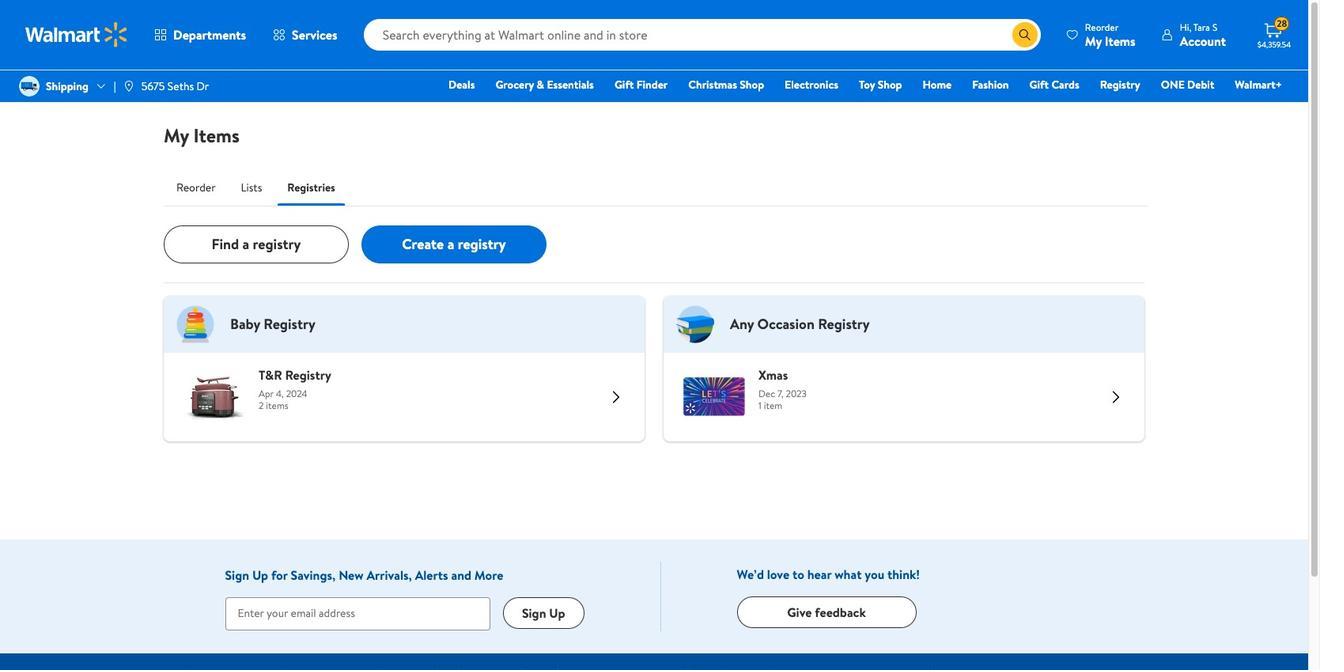 Task type: locate. For each thing, give the bounding box(es) containing it.
registry
[[253, 234, 301, 254], [458, 234, 506, 254]]

shop right christmas
[[740, 77, 765, 93]]

0 horizontal spatial sign
[[225, 567, 249, 584]]

1 horizontal spatial reorder
[[1086, 20, 1119, 34]]

0 horizontal spatial gift
[[615, 77, 634, 93]]

1 horizontal spatial a
[[448, 234, 455, 254]]

my inside reorder my items
[[1086, 32, 1102, 49]]

my
[[1086, 32, 1102, 49], [164, 122, 189, 149]]

registry up 2024 at the bottom of the page
[[285, 366, 331, 384]]

0 vertical spatial sign
[[225, 567, 249, 584]]

toy shop link
[[852, 76, 910, 93]]

my up 'registry' link
[[1086, 32, 1102, 49]]

deals link
[[442, 76, 482, 93]]

1 vertical spatial reorder
[[176, 180, 216, 195]]

28
[[1277, 17, 1288, 30]]

up
[[252, 567, 268, 584], [549, 605, 565, 622]]

$4,359.54
[[1258, 39, 1292, 50]]

registry right create
[[458, 234, 506, 254]]

1 horizontal spatial my
[[1086, 32, 1102, 49]]

reorder my items
[[1086, 20, 1136, 49]]

1 gift from the left
[[615, 77, 634, 93]]

items down dr
[[194, 122, 240, 149]]

2 gift from the left
[[1030, 77, 1049, 93]]

christmas shop
[[689, 77, 765, 93]]

gift for gift finder
[[615, 77, 634, 93]]

sign inside sign up 'button'
[[522, 605, 546, 622]]

gift inside the gift cards "link"
[[1030, 77, 1049, 93]]

create a registry button
[[362, 226, 547, 264]]

0 vertical spatial items
[[1105, 32, 1136, 49]]

a for find
[[243, 234, 249, 254]]

1 a from the left
[[243, 234, 249, 254]]

0 horizontal spatial a
[[243, 234, 249, 254]]

sign
[[225, 567, 249, 584], [522, 605, 546, 622]]

a for create
[[448, 234, 455, 254]]

any
[[730, 314, 754, 334]]

registry
[[1101, 77, 1141, 93], [264, 314, 316, 334], [818, 314, 870, 334], [285, 366, 331, 384]]

1 horizontal spatial up
[[549, 605, 565, 622]]

1 registry from the left
[[253, 234, 301, 254]]

s
[[1213, 20, 1218, 34]]

items
[[266, 399, 289, 412]]

0 horizontal spatial reorder
[[176, 180, 216, 195]]

1 vertical spatial sign
[[522, 605, 546, 622]]

search icon image
[[1019, 28, 1032, 41]]

Enter your email address field
[[225, 598, 491, 631]]

find
[[212, 234, 239, 254]]

1 vertical spatial up
[[549, 605, 565, 622]]

registry for create a registry
[[458, 234, 506, 254]]

0 horizontal spatial items
[[194, 122, 240, 149]]

gift left the cards
[[1030, 77, 1049, 93]]

hi, tara s account
[[1181, 20, 1227, 49]]

registry right find
[[253, 234, 301, 254]]

home
[[923, 77, 952, 93]]

1 horizontal spatial items
[[1105, 32, 1136, 49]]

deals
[[449, 77, 475, 93]]

sign up for savings, new arrivals, alerts and more
[[225, 567, 504, 584]]

 image
[[122, 80, 135, 93]]

reorder inside 'link'
[[176, 180, 216, 195]]

lists link
[[228, 169, 275, 207]]

debit
[[1188, 77, 1215, 93]]

reorder up 'registry' link
[[1086, 20, 1119, 34]]

0 vertical spatial my
[[1086, 32, 1102, 49]]

2023
[[786, 387, 807, 400]]

 image
[[19, 76, 40, 97]]

up inside 'button'
[[549, 605, 565, 622]]

reorder for reorder
[[176, 180, 216, 195]]

new
[[339, 567, 364, 584]]

you
[[865, 566, 885, 583]]

gift for gift cards
[[1030, 77, 1049, 93]]

items
[[1105, 32, 1136, 49], [194, 122, 240, 149]]

account
[[1181, 32, 1227, 49]]

christmas
[[689, 77, 738, 93]]

0 vertical spatial up
[[252, 567, 268, 584]]

baby
[[230, 314, 260, 334]]

gift finder link
[[608, 76, 675, 93]]

1 shop from the left
[[740, 77, 765, 93]]

items up 'registry' link
[[1105, 32, 1136, 49]]

find a registry button
[[164, 226, 349, 264]]

reorder link
[[164, 169, 228, 207]]

2 a from the left
[[448, 234, 455, 254]]

item
[[764, 399, 783, 412]]

my down 5675 seths dr
[[164, 122, 189, 149]]

Search search field
[[364, 19, 1041, 51]]

tara
[[1194, 20, 1211, 34]]

2 shop from the left
[[878, 77, 903, 93]]

walmart+
[[1236, 77, 1283, 93]]

a
[[243, 234, 249, 254], [448, 234, 455, 254]]

1 horizontal spatial shop
[[878, 77, 903, 93]]

electronics
[[785, 77, 839, 93]]

up for sign up
[[549, 605, 565, 622]]

alerts
[[415, 567, 448, 584]]

a right find
[[243, 234, 249, 254]]

services
[[292, 26, 338, 44]]

0 horizontal spatial shop
[[740, 77, 765, 93]]

reorder down the "my items"
[[176, 180, 216, 195]]

gift left finder
[[615, 77, 634, 93]]

sign for sign up
[[522, 605, 546, 622]]

fashion
[[973, 77, 1009, 93]]

shop right toy at the right top of page
[[878, 77, 903, 93]]

0 horizontal spatial up
[[252, 567, 268, 584]]

a right create
[[448, 234, 455, 254]]

2 registry from the left
[[458, 234, 506, 254]]

essentials
[[547, 77, 594, 93]]

reorder inside reorder my items
[[1086, 20, 1119, 34]]

gift inside gift finder link
[[615, 77, 634, 93]]

seths
[[168, 78, 194, 94]]

registry right occasion
[[818, 314, 870, 334]]

give
[[788, 604, 812, 621]]

1 horizontal spatial registry
[[458, 234, 506, 254]]

hear
[[808, 566, 832, 583]]

reorder
[[1086, 20, 1119, 34], [176, 180, 216, 195]]

registry inside t&r registry apr 4, 2024 2 items
[[285, 366, 331, 384]]

0 vertical spatial reorder
[[1086, 20, 1119, 34]]

and
[[451, 567, 472, 584]]

1 horizontal spatial gift
[[1030, 77, 1049, 93]]

electronics link
[[778, 76, 846, 93]]

1 vertical spatial my
[[164, 122, 189, 149]]

1 horizontal spatial sign
[[522, 605, 546, 622]]

gift
[[615, 77, 634, 93], [1030, 77, 1049, 93]]

0 horizontal spatial registry
[[253, 234, 301, 254]]

1 vertical spatial items
[[194, 122, 240, 149]]



Task type: describe. For each thing, give the bounding box(es) containing it.
walmart+ link
[[1229, 76, 1290, 93]]

feedback
[[815, 604, 866, 621]]

toy
[[859, 77, 876, 93]]

create
[[402, 234, 444, 254]]

any occasion registry
[[730, 314, 870, 334]]

shop for christmas shop
[[740, 77, 765, 93]]

we'd
[[737, 566, 764, 583]]

2
[[259, 399, 264, 412]]

for
[[271, 567, 288, 584]]

one debit link
[[1154, 76, 1222, 93]]

registry right baby
[[264, 314, 316, 334]]

grocery & essentials
[[496, 77, 594, 93]]

gift cards
[[1030, 77, 1080, 93]]

finder
[[637, 77, 668, 93]]

lists
[[241, 180, 262, 195]]

7,
[[778, 387, 784, 400]]

Walmart Site-Wide search field
[[364, 19, 1041, 51]]

walmart image
[[25, 22, 128, 47]]

think!
[[888, 566, 920, 583]]

sign for sign up for savings, new arrivals, alerts and more
[[225, 567, 249, 584]]

items inside reorder my items
[[1105, 32, 1136, 49]]

xmas
[[759, 366, 788, 384]]

services button
[[260, 16, 351, 54]]

dr
[[197, 78, 209, 94]]

1
[[759, 399, 762, 412]]

more
[[475, 567, 504, 584]]

grocery
[[496, 77, 534, 93]]

shop for toy shop
[[878, 77, 903, 93]]

what
[[835, 566, 862, 583]]

sign up button
[[503, 598, 584, 629]]

one
[[1162, 77, 1185, 93]]

xmas dec 7, 2023 1 item
[[759, 366, 807, 412]]

give feedback button
[[737, 597, 917, 628]]

t&r registry apr 4, 2024 2 items
[[259, 366, 331, 412]]

find a registry
[[212, 234, 301, 254]]

occasion
[[758, 314, 815, 334]]

love
[[767, 566, 790, 583]]

gift finder
[[615, 77, 668, 93]]

christmas shop link
[[682, 76, 772, 93]]

up for sign up for savings, new arrivals, alerts and more
[[252, 567, 268, 584]]

departments button
[[141, 16, 260, 54]]

savings,
[[291, 567, 336, 584]]

grocery & essentials link
[[489, 76, 601, 93]]

one debit
[[1162, 77, 1215, 93]]

5675
[[141, 78, 165, 94]]

registries
[[288, 180, 335, 195]]

0 horizontal spatial my
[[164, 122, 189, 149]]

give feedback
[[788, 604, 866, 621]]

sign up
[[522, 605, 565, 622]]

to
[[793, 566, 805, 583]]

4,
[[276, 387, 284, 400]]

reorder for reorder my items
[[1086, 20, 1119, 34]]

gift cards link
[[1023, 76, 1087, 93]]

home link
[[916, 76, 959, 93]]

&
[[537, 77, 545, 93]]

registry link
[[1093, 76, 1148, 93]]

create a registry
[[402, 234, 506, 254]]

arrivals,
[[367, 567, 412, 584]]

cards
[[1052, 77, 1080, 93]]

|
[[114, 78, 116, 94]]

my items
[[164, 122, 240, 149]]

departments
[[173, 26, 246, 44]]

apr
[[259, 387, 274, 400]]

2024
[[286, 387, 308, 400]]

t&r
[[259, 366, 282, 384]]

baby registry
[[230, 314, 316, 334]]

5675 seths dr
[[141, 78, 209, 94]]

dec
[[759, 387, 776, 400]]

registry down reorder my items
[[1101, 77, 1141, 93]]

hi,
[[1181, 20, 1192, 34]]

toy shop
[[859, 77, 903, 93]]

registry for find a registry
[[253, 234, 301, 254]]

registries link
[[275, 169, 348, 207]]

shipping
[[46, 78, 88, 94]]

fashion link
[[966, 76, 1017, 93]]



Task type: vqa. For each thing, say whether or not it's contained in the screenshot.
"Dec"
yes



